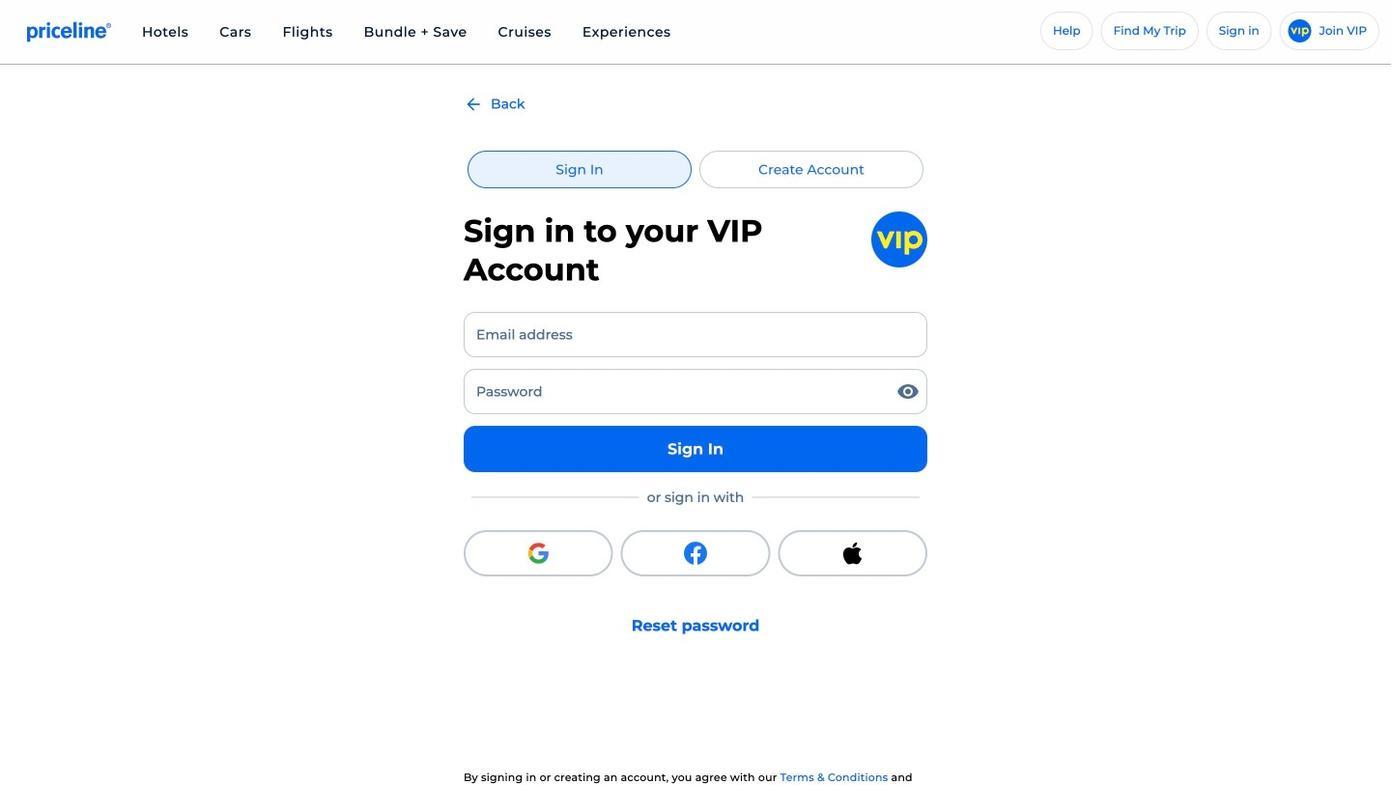 Task type: describe. For each thing, give the bounding box(es) containing it.
sign in with facebook image
[[684, 542, 707, 565]]

vip badge icon image
[[1289, 19, 1312, 43]]

priceline.com home image
[[27, 21, 111, 43]]

sign in with apple image
[[841, 542, 865, 565]]



Task type: vqa. For each thing, say whether or not it's contained in the screenshot.
Going to? field
no



Task type: locate. For each thing, give the bounding box(es) containing it.
Password password field
[[464, 369, 928, 414]]

sign in with google image
[[527, 542, 550, 565]]

Email address text field
[[464, 312, 928, 357]]

vip logo image
[[872, 212, 928, 268]]

tab list
[[464, 151, 928, 188]]



